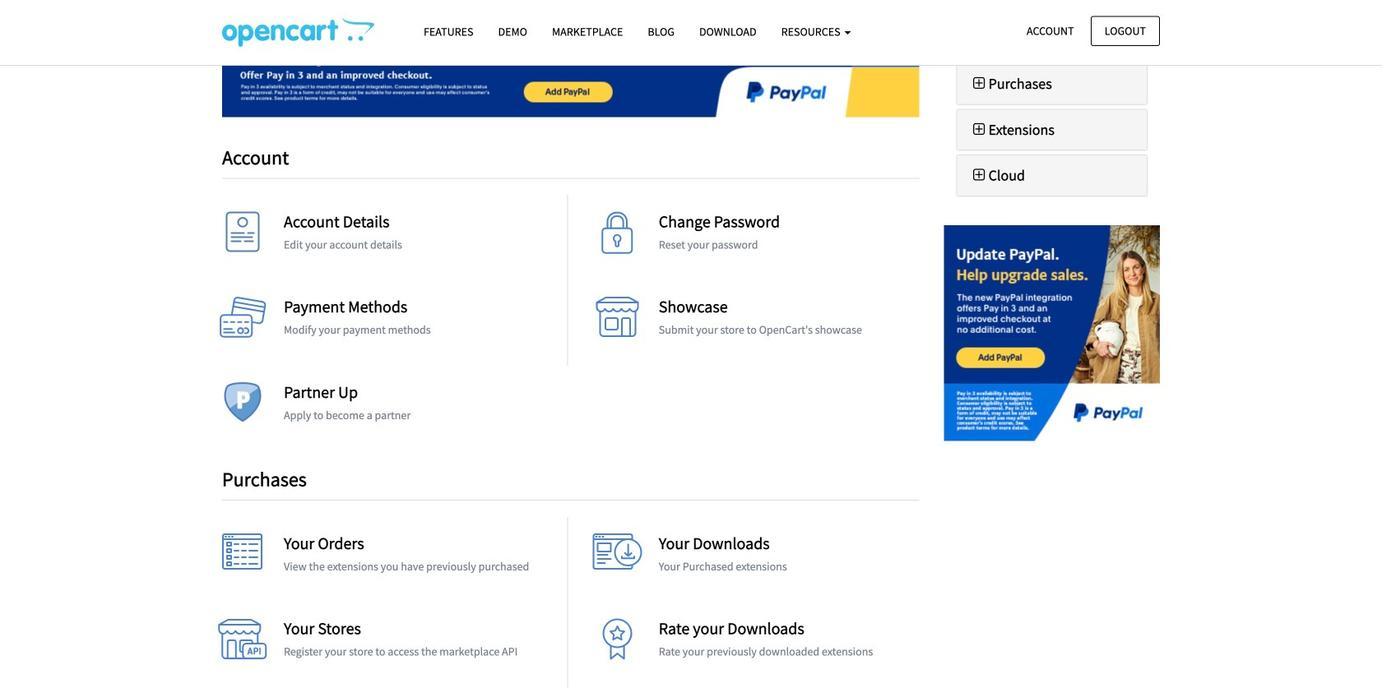 Task type: locate. For each thing, give the bounding box(es) containing it.
showcase image
[[593, 297, 642, 347]]

0 vertical spatial paypal image
[[222, 31, 920, 117]]

1 vertical spatial paypal image
[[944, 225, 1160, 441]]

0 vertical spatial plus square o image
[[970, 122, 989, 137]]

plus square o image
[[970, 76, 989, 91]]

opencart - your account image
[[222, 17, 374, 47]]

paypal image
[[222, 31, 920, 117], [944, 225, 1160, 441]]

plus square o image
[[970, 122, 989, 137], [970, 168, 989, 183]]

2 plus square o image from the top
[[970, 168, 989, 183]]

1 vertical spatial plus square o image
[[970, 168, 989, 183]]

0 horizontal spatial paypal image
[[222, 31, 920, 117]]

change password image
[[593, 212, 642, 261]]

account image
[[218, 212, 267, 261]]

rate your downloads image
[[593, 619, 642, 669]]



Task type: vqa. For each thing, say whether or not it's contained in the screenshot.
Showcase "image" at the top
yes



Task type: describe. For each thing, give the bounding box(es) containing it.
apply to become a partner image
[[218, 383, 267, 432]]

your downloads image
[[593, 534, 642, 583]]

payment methods image
[[218, 297, 267, 347]]

your orders image
[[218, 534, 267, 583]]

1 horizontal spatial paypal image
[[944, 225, 1160, 441]]

your stores image
[[218, 619, 267, 669]]

1 plus square o image from the top
[[970, 122, 989, 137]]



